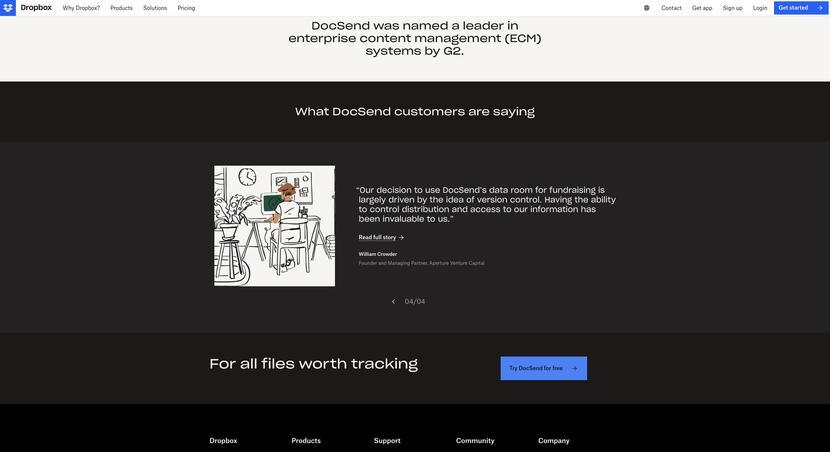 Task type: locate. For each thing, give the bounding box(es) containing it.
products
[[111, 5, 133, 11], [292, 437, 321, 445]]

sign
[[724, 5, 735, 11]]

0 horizontal spatial get
[[693, 5, 702, 11]]

sign up
[[724, 5, 743, 11]]

full
[[374, 234, 382, 241]]

get inside 'get app' popup button
[[693, 5, 702, 11]]

1 horizontal spatial get
[[779, 4, 789, 11]]

access
[[471, 204, 501, 214]]

get app
[[693, 5, 713, 11]]

founder and managing partner, aperture venture capital
[[359, 260, 485, 266]]

and down william crowder
[[379, 260, 387, 266]]

footer
[[0, 420, 831, 452]]

enterprise
[[289, 32, 357, 45]]

0 horizontal spatial the
[[430, 195, 444, 205]]

and down docsend's
[[452, 204, 468, 214]]

driven
[[389, 195, 415, 205]]

docsend inside 'link'
[[519, 365, 543, 372]]

contact
[[662, 5, 682, 11]]

1 horizontal spatial products
[[292, 437, 321, 445]]

for left free
[[544, 365, 552, 372]]

by right driven
[[417, 195, 427, 205]]

1 vertical spatial and
[[379, 260, 387, 266]]

0 vertical spatial for
[[536, 185, 547, 195]]

what
[[296, 105, 329, 118]]

crowder
[[378, 251, 397, 257]]

management
[[415, 32, 502, 45]]

why dropbox? button
[[57, 0, 105, 16]]

founder
[[359, 260, 377, 266]]

to left the our
[[503, 204, 512, 214]]

0 horizontal spatial products
[[111, 5, 133, 11]]

company
[[539, 437, 570, 445]]

read full story link
[[359, 234, 406, 242]]

what docsend customers are saying
[[296, 105, 535, 118]]

1 the from the left
[[430, 195, 444, 205]]

0 horizontal spatial and
[[379, 260, 387, 266]]

1 vertical spatial for
[[544, 365, 552, 372]]

contact button
[[657, 0, 688, 16]]

was
[[374, 19, 400, 32]]

and inside "our decision to use docsend's data room for fundraising is largely driven by the idea of version control. having the ability to control distribution and access to our information has been invaluable to us."
[[452, 204, 468, 214]]

having
[[545, 195, 573, 205]]

get app button
[[688, 0, 718, 16]]

try docsend for free link
[[501, 357, 588, 381]]

docsend's
[[443, 185, 487, 195]]

use
[[426, 185, 441, 195]]

venture
[[450, 260, 468, 266]]

solutions button
[[138, 0, 173, 16]]

partner,
[[412, 260, 428, 266]]

community
[[457, 437, 495, 445]]

1 vertical spatial docsend
[[333, 105, 391, 118]]

0 vertical spatial products
[[111, 5, 133, 11]]

get started
[[779, 4, 809, 11]]

get started link
[[775, 1, 829, 15]]

william
[[359, 251, 377, 257]]

for
[[536, 185, 547, 195], [544, 365, 552, 372]]

the left idea
[[430, 195, 444, 205]]

0 vertical spatial docsend
[[312, 19, 370, 32]]

the
[[430, 195, 444, 205], [575, 195, 589, 205]]

products inside dropdown button
[[111, 5, 133, 11]]

get left app
[[693, 5, 702, 11]]

1 vertical spatial products
[[292, 437, 321, 445]]

aperture
[[430, 260, 449, 266]]

"our decision to use docsend's data room for fundraising is largely driven by the idea of version control. having the ability to control distribution and access to our information has been invaluable to us."
[[356, 185, 616, 224]]

2 vertical spatial docsend
[[519, 365, 543, 372]]

1 horizontal spatial the
[[575, 195, 589, 205]]

0 vertical spatial and
[[452, 204, 468, 214]]

pricing link
[[173, 0, 201, 16]]

ability
[[591, 195, 616, 205]]

2 the from the left
[[575, 195, 589, 205]]

pricing
[[178, 5, 195, 11]]

of
[[467, 195, 475, 205]]

get
[[779, 4, 789, 11], [693, 5, 702, 11]]

to
[[415, 185, 423, 195], [359, 204, 368, 214], [503, 204, 512, 214], [427, 214, 436, 224]]

by inside docsend was named a leader in enterprise content management (ecm) systems by g2.
[[425, 44, 441, 58]]

1 vertical spatial by
[[417, 195, 427, 205]]

support
[[374, 437, 401, 445]]

free
[[553, 365, 563, 372]]

leader
[[463, 19, 505, 32]]

capital
[[469, 260, 485, 266]]

up
[[737, 5, 743, 11]]

started
[[790, 4, 809, 11]]

get left started
[[779, 4, 789, 11]]

room
[[511, 185, 533, 195]]

the left ability
[[575, 195, 589, 205]]

1 horizontal spatial and
[[452, 204, 468, 214]]

sign up link
[[718, 0, 749, 16]]

docsend
[[312, 19, 370, 32], [333, 105, 391, 118], [519, 365, 543, 372]]

and
[[452, 204, 468, 214], [379, 260, 387, 266]]

saying
[[493, 105, 535, 118]]

get inside get started link
[[779, 4, 789, 11]]

app
[[704, 5, 713, 11]]

for right room
[[536, 185, 547, 195]]

by
[[425, 44, 441, 58], [417, 195, 427, 205]]

by left g2.
[[425, 44, 441, 58]]

idea
[[446, 195, 464, 205]]

0 vertical spatial by
[[425, 44, 441, 58]]

has
[[581, 204, 596, 214]]



Task type: describe. For each thing, give the bounding box(es) containing it.
docsend for what
[[333, 105, 391, 118]]

is
[[599, 185, 605, 195]]

named
[[403, 19, 449, 32]]

dropbox
[[210, 437, 237, 445]]

worth
[[299, 356, 348, 373]]

products button
[[105, 0, 138, 16]]

try docsend for free
[[510, 365, 563, 372]]

content
[[360, 32, 412, 45]]

g2.
[[444, 44, 465, 58]]

login
[[754, 5, 768, 11]]

try
[[510, 365, 518, 372]]

(ecm)
[[505, 32, 542, 45]]

to down the "our
[[359, 204, 368, 214]]

an illustration of a woman sitting at a desk looking at a green computer monitor image
[[215, 166, 335, 287]]

information
[[531, 204, 579, 214]]

fundraising
[[550, 185, 596, 195]]

control
[[370, 204, 400, 214]]

invaluable
[[383, 214, 425, 224]]

solutions
[[143, 5, 167, 11]]

why
[[63, 5, 74, 11]]

read full story
[[359, 234, 396, 241]]

to left use
[[415, 185, 423, 195]]

"our
[[356, 185, 374, 195]]

version
[[477, 195, 508, 205]]

get for get app
[[693, 5, 702, 11]]

login link
[[749, 0, 773, 16]]

largely
[[359, 195, 386, 205]]

been
[[359, 214, 380, 224]]

products inside footer
[[292, 437, 321, 445]]

files
[[262, 356, 295, 373]]

managing
[[388, 260, 410, 266]]

get for get started
[[779, 4, 789, 11]]

control.
[[511, 195, 543, 205]]

are
[[469, 105, 490, 118]]

story
[[383, 234, 396, 241]]

for
[[210, 356, 236, 373]]

docsend was named a leader in enterprise content management (ecm) systems by g2.
[[289, 19, 542, 58]]

customers
[[395, 105, 466, 118]]

dropbox?
[[76, 5, 100, 11]]

systems
[[366, 44, 422, 58]]

all
[[240, 356, 258, 373]]

docsend for try
[[519, 365, 543, 372]]

docsend inside docsend was named a leader in enterprise content management (ecm) systems by g2.
[[312, 19, 370, 32]]

by inside "our decision to use docsend's data room for fundraising is largely driven by the idea of version control. having the ability to control distribution and access to our information has been invaluable to us."
[[417, 195, 427, 205]]

tracking
[[352, 356, 418, 373]]

distribution
[[402, 204, 450, 214]]

our
[[514, 204, 528, 214]]

footer containing dropbox
[[0, 420, 831, 452]]

for all files worth tracking
[[210, 356, 418, 373]]

data
[[490, 185, 509, 195]]

to left us."
[[427, 214, 436, 224]]

a
[[452, 19, 460, 32]]

for inside "our decision to use docsend's data room for fundraising is largely driven by the idea of version control. having the ability to control distribution and access to our information has been invaluable to us."
[[536, 185, 547, 195]]

us."
[[438, 214, 454, 224]]

04/04
[[405, 298, 426, 306]]

read
[[359, 234, 372, 241]]

william crowder
[[359, 251, 397, 257]]

why dropbox?
[[63, 5, 100, 11]]

for inside 'link'
[[544, 365, 552, 372]]

in
[[508, 19, 519, 32]]

decision
[[377, 185, 412, 195]]



Task type: vqa. For each thing, say whether or not it's contained in the screenshot.
THE TO
yes



